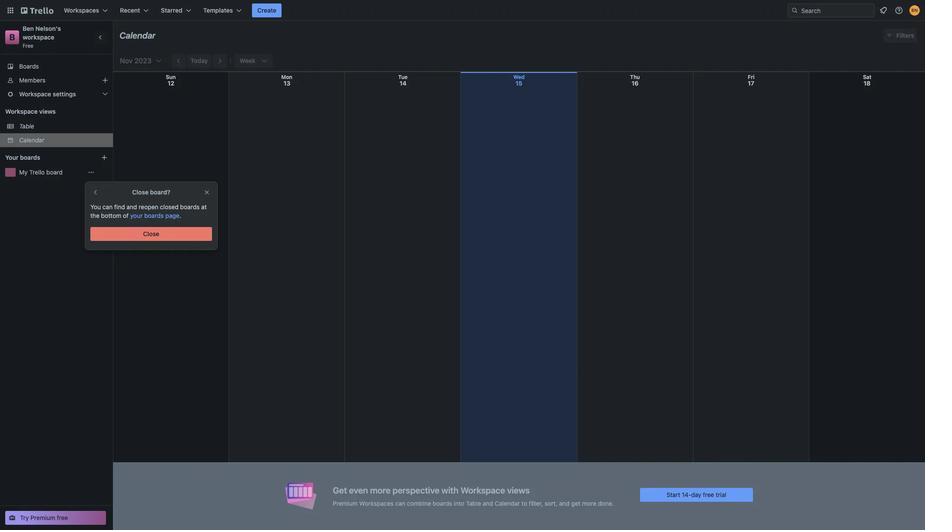Task type: locate. For each thing, give the bounding box(es) containing it.
done.
[[598, 500, 614, 507]]

free
[[703, 491, 714, 499], [57, 514, 68, 522]]

your
[[130, 212, 143, 219]]

at
[[201, 203, 207, 211]]

reopen
[[139, 203, 158, 211]]

close for close
[[143, 230, 159, 238]]

and right into
[[483, 500, 493, 507]]

close down your boards page link
[[143, 230, 159, 238]]

workspace up into
[[461, 486, 505, 496]]

tue
[[398, 74, 408, 80]]

1 horizontal spatial calendar
[[119, 30, 156, 40]]

add board image
[[101, 154, 108, 161]]

0 horizontal spatial calendar
[[19, 136, 44, 144]]

1 horizontal spatial workspaces
[[359, 500, 394, 507]]

0 horizontal spatial views
[[39, 108, 56, 115]]

1 horizontal spatial table
[[466, 500, 481, 507]]

0 vertical spatial workspaces
[[64, 7, 99, 14]]

find
[[114, 203, 125, 211]]

members
[[19, 76, 45, 84]]

board
[[46, 169, 63, 176]]

and inside 'you can find and reopen closed boards at the bottom of'
[[127, 203, 137, 211]]

0 horizontal spatial and
[[127, 203, 137, 211]]

views down workspace settings
[[39, 108, 56, 115]]

sat
[[863, 74, 871, 80]]

workspace for workspace views
[[5, 108, 38, 115]]

calendar up your boards
[[19, 136, 44, 144]]

1 vertical spatial premium
[[30, 514, 55, 522]]

0 horizontal spatial table
[[19, 123, 34, 130]]

2 vertical spatial workspace
[[461, 486, 505, 496]]

0 vertical spatial more
[[370, 486, 391, 496]]

table
[[19, 123, 34, 130], [466, 500, 481, 507]]

14
[[400, 80, 406, 87]]

calendar link
[[19, 136, 108, 145]]

get
[[571, 500, 580, 507]]

1 vertical spatial free
[[57, 514, 68, 522]]

more
[[370, 486, 391, 496], [582, 500, 596, 507]]

start
[[667, 491, 680, 499]]

b
[[9, 32, 15, 42]]

premium
[[333, 500, 358, 507], [30, 514, 55, 522]]

close button
[[90, 227, 212, 241]]

can up bottom on the left top
[[102, 203, 113, 211]]

boards
[[19, 63, 39, 70]]

try
[[20, 514, 29, 522]]

can
[[102, 203, 113, 211], [395, 500, 405, 507]]

0 vertical spatial calendar
[[119, 30, 156, 40]]

more right get
[[582, 500, 596, 507]]

Search field
[[798, 4, 874, 17]]

workspace
[[19, 90, 51, 98], [5, 108, 38, 115], [461, 486, 505, 496]]

table link
[[19, 122, 108, 131]]

more right even
[[370, 486, 391, 496]]

and
[[127, 203, 137, 211], [483, 500, 493, 507], [559, 500, 570, 507]]

1 horizontal spatial can
[[395, 500, 405, 507]]

0 vertical spatial premium
[[333, 500, 358, 507]]

views inside the get even more perspective with workspace views premium workspaces can combine boards into table and calendar to filter, sort, and get more done.
[[507, 486, 530, 496]]

1 vertical spatial can
[[395, 500, 405, 507]]

1 vertical spatial workspaces
[[359, 500, 394, 507]]

my trello board link
[[19, 168, 83, 177]]

workspace inside popup button
[[19, 90, 51, 98]]

and left get
[[559, 500, 570, 507]]

premium right try at the left of page
[[30, 514, 55, 522]]

starred
[[161, 7, 182, 14]]

your boards page link
[[130, 212, 179, 219]]

13
[[284, 80, 290, 87]]

you can find and reopen closed boards at the bottom of
[[90, 203, 207, 219]]

ben nelson (bennelson96) image
[[909, 5, 920, 16]]

premium inside the get even more perspective with workspace views premium workspaces can combine boards into table and calendar to filter, sort, and get more done.
[[333, 500, 358, 507]]

fri
[[748, 74, 754, 80]]

nov 2023 button
[[116, 54, 162, 68]]

board actions menu image
[[88, 169, 95, 176]]

18
[[864, 80, 871, 87]]

1 horizontal spatial free
[[703, 491, 714, 499]]

0 vertical spatial free
[[703, 491, 714, 499]]

workspaces
[[64, 7, 99, 14], [359, 500, 394, 507]]

even
[[349, 486, 368, 496]]

0 horizontal spatial premium
[[30, 514, 55, 522]]

0 vertical spatial close
[[132, 189, 149, 196]]

table right into
[[466, 500, 481, 507]]

0 vertical spatial can
[[102, 203, 113, 211]]

calendar left to
[[495, 500, 520, 507]]

trial
[[716, 491, 726, 499]]

my trello board
[[19, 169, 63, 176]]

boards up .
[[180, 203, 200, 211]]

bottom
[[101, 212, 121, 219]]

views
[[39, 108, 56, 115], [507, 486, 530, 496]]

premium inside button
[[30, 514, 55, 522]]

1 vertical spatial close
[[143, 230, 159, 238]]

week
[[240, 57, 255, 64]]

boards
[[20, 154, 40, 161], [180, 203, 200, 211], [144, 212, 164, 219], [433, 500, 452, 507]]

free
[[23, 43, 33, 49]]

workspaces down even
[[359, 500, 394, 507]]

0 vertical spatial workspace
[[19, 90, 51, 98]]

wed
[[513, 74, 525, 80]]

create button
[[252, 3, 282, 17]]

table down workspace views
[[19, 123, 34, 130]]

board?
[[150, 189, 170, 196]]

close
[[132, 189, 149, 196], [143, 230, 159, 238]]

workspace inside the get even more perspective with workspace views premium workspaces can combine boards into table and calendar to filter, sort, and get more done.
[[461, 486, 505, 496]]

ben nelson's workspace free
[[23, 25, 62, 49]]

workspace down workspace settings
[[5, 108, 38, 115]]

1 vertical spatial workspace
[[5, 108, 38, 115]]

boards link
[[0, 60, 113, 73]]

week button
[[234, 54, 273, 68]]

2 horizontal spatial calendar
[[495, 500, 520, 507]]

2 vertical spatial calendar
[[495, 500, 520, 507]]

thu
[[630, 74, 640, 80]]

settings
[[53, 90, 76, 98]]

workspace settings button
[[0, 87, 113, 101]]

return to previous screen image
[[92, 189, 99, 196]]

search image
[[791, 7, 798, 14]]

close inside button
[[143, 230, 159, 238]]

my
[[19, 169, 28, 176]]

free right try at the left of page
[[57, 514, 68, 522]]

1 vertical spatial table
[[466, 500, 481, 507]]

workspace navigation collapse icon image
[[95, 31, 107, 43]]

0 horizontal spatial workspaces
[[64, 7, 99, 14]]

calendar down 'recent' dropdown button
[[119, 30, 156, 40]]

can inside the get even more perspective with workspace views premium workspaces can combine boards into table and calendar to filter, sort, and get more done.
[[395, 500, 405, 507]]

1 vertical spatial more
[[582, 500, 596, 507]]

free inside button
[[57, 514, 68, 522]]

recent button
[[115, 3, 154, 17]]

workspaces button
[[59, 3, 113, 17]]

0 horizontal spatial more
[[370, 486, 391, 496]]

1 horizontal spatial premium
[[333, 500, 358, 507]]

calendar inside the get even more perspective with workspace views premium workspaces can combine boards into table and calendar to filter, sort, and get more done.
[[495, 500, 520, 507]]

workspace down 'members'
[[19, 90, 51, 98]]

views up to
[[507, 486, 530, 496]]

0 horizontal spatial free
[[57, 514, 68, 522]]

0 horizontal spatial can
[[102, 203, 113, 211]]

get even more perspective with workspace views premium workspaces can combine boards into table and calendar to filter, sort, and get more done.
[[333, 486, 614, 507]]

start 14-day free trial
[[667, 491, 726, 499]]

nelson's
[[35, 25, 61, 32]]

boards down with at bottom
[[433, 500, 452, 507]]

boards up my on the left
[[20, 154, 40, 161]]

2 horizontal spatial and
[[559, 500, 570, 507]]

1 horizontal spatial and
[[483, 500, 493, 507]]

Calendar text field
[[119, 27, 156, 44]]

17
[[748, 80, 754, 87]]

workspaces up workspace navigation collapse icon
[[64, 7, 99, 14]]

1 vertical spatial views
[[507, 486, 530, 496]]

1 horizontal spatial views
[[507, 486, 530, 496]]

can left combine
[[395, 500, 405, 507]]

free right day
[[703, 491, 714, 499]]

0 notifications image
[[878, 5, 889, 16]]

mon
[[281, 74, 292, 80]]

your boards with 1 items element
[[5, 153, 88, 163]]

premium down "get"
[[333, 500, 358, 507]]

can inside 'you can find and reopen closed boards at the bottom of'
[[102, 203, 113, 211]]

close up reopen
[[132, 189, 149, 196]]

and up your
[[127, 203, 137, 211]]

workspaces inside the get even more perspective with workspace views premium workspaces can combine boards into table and calendar to filter, sort, and get more done.
[[359, 500, 394, 507]]



Task type: describe. For each thing, give the bounding box(es) containing it.
1 vertical spatial calendar
[[19, 136, 44, 144]]

into
[[454, 500, 464, 507]]

b link
[[5, 30, 19, 44]]

workspaces inside dropdown button
[[64, 7, 99, 14]]

12
[[168, 80, 174, 87]]

to
[[522, 500, 527, 507]]

you
[[90, 203, 101, 211]]

day
[[691, 491, 701, 499]]

today
[[191, 57, 208, 64]]

ben nelson's workspace link
[[23, 25, 62, 41]]

1 horizontal spatial more
[[582, 500, 596, 507]]

page
[[165, 212, 179, 219]]

close popover image
[[203, 189, 210, 196]]

filters button
[[883, 29, 917, 43]]

nov
[[120, 57, 133, 65]]

get
[[333, 486, 347, 496]]

combine
[[407, 500, 431, 507]]

boards down reopen
[[144, 212, 164, 219]]

open information menu image
[[895, 6, 903, 15]]

0 vertical spatial table
[[19, 123, 34, 130]]

workspace views
[[5, 108, 56, 115]]

.
[[179, 212, 181, 219]]

sun
[[166, 74, 176, 80]]

0 vertical spatial views
[[39, 108, 56, 115]]

sort,
[[545, 500, 557, 507]]

close board?
[[132, 189, 170, 196]]

members link
[[0, 73, 113, 87]]

starred button
[[156, 3, 196, 17]]

filters
[[896, 32, 914, 39]]

your
[[5, 154, 18, 161]]

2023
[[134, 57, 151, 65]]

templates button
[[198, 3, 247, 17]]

your boards page .
[[130, 212, 181, 219]]

close for close board?
[[132, 189, 149, 196]]

with
[[441, 486, 459, 496]]

perspective
[[393, 486, 439, 496]]

recent
[[120, 7, 140, 14]]

of
[[123, 212, 129, 219]]

boards inside 'you can find and reopen closed boards at the bottom of'
[[180, 203, 200, 211]]

the
[[90, 212, 99, 219]]

filter,
[[529, 500, 543, 507]]

nov 2023
[[120, 57, 151, 65]]

workspace for workspace settings
[[19, 90, 51, 98]]

back to home image
[[21, 3, 53, 17]]

16
[[632, 80, 638, 87]]

ben
[[23, 25, 34, 32]]

your boards
[[5, 154, 40, 161]]

14-
[[682, 491, 691, 499]]

workspace
[[23, 33, 54, 41]]

start 14-day free trial link
[[640, 488, 753, 502]]

templates
[[203, 7, 233, 14]]

try premium free button
[[5, 511, 106, 525]]

closed
[[160, 203, 179, 211]]

try premium free
[[20, 514, 68, 522]]

primary element
[[0, 0, 925, 21]]

trello
[[29, 169, 45, 176]]

table inside the get even more perspective with workspace views premium workspaces can combine boards into table and calendar to filter, sort, and get more done.
[[466, 500, 481, 507]]

today button
[[187, 54, 211, 68]]

15
[[516, 80, 522, 87]]

workspace settings
[[19, 90, 76, 98]]

create
[[257, 7, 276, 14]]

boards inside the get even more perspective with workspace views premium workspaces can combine boards into table and calendar to filter, sort, and get more done.
[[433, 500, 452, 507]]



Task type: vqa. For each thing, say whether or not it's contained in the screenshot.
recent DROPDOWN BUTTON
yes



